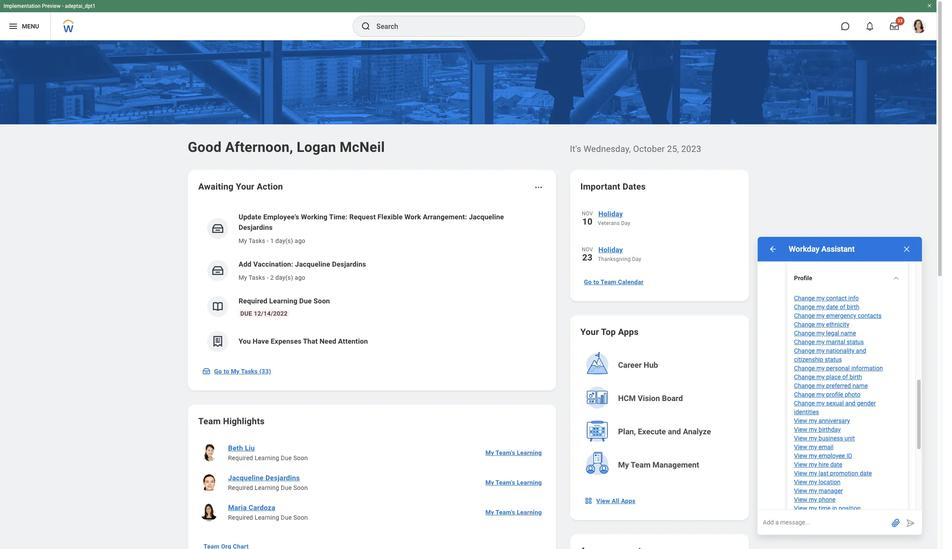 Task type: locate. For each thing, give the bounding box(es) containing it.
2 horizontal spatial team
[[631, 461, 651, 470]]

inbox image inside go to my tasks (33) button
[[202, 367, 211, 376]]

soon inside awaiting your action 'list'
[[314, 297, 330, 306]]

view my employee id link
[[794, 453, 853, 460]]

1 team's from the top
[[496, 450, 515, 457]]

holiday inside holiday veterans day
[[599, 210, 623, 218]]

desjardins
[[239, 224, 273, 232], [332, 260, 366, 269], [266, 474, 300, 483]]

birth down info on the bottom
[[847, 304, 860, 311]]

3 my team's learning from the top
[[486, 509, 542, 516]]

- inside menu banner
[[62, 3, 64, 9]]

day right veterans
[[621, 221, 631, 227]]

employee
[[819, 453, 845, 460]]

date down contact
[[827, 304, 839, 311]]

1 vertical spatial name
[[853, 383, 868, 390]]

0 vertical spatial my team's learning
[[486, 450, 542, 457]]

1 vertical spatial inbox image
[[211, 264, 224, 278]]

0 vertical spatial team
[[601, 279, 617, 286]]

0 horizontal spatial and
[[668, 427, 681, 437]]

3 team's from the top
[[496, 509, 515, 516]]

2 my team's learning from the top
[[486, 480, 542, 487]]

my down view my manager link
[[809, 497, 818, 504]]

jacqueline
[[469, 213, 504, 221], [295, 260, 330, 269], [228, 474, 264, 483]]

my down view my phone link
[[809, 506, 818, 513]]

inbox image
[[211, 222, 224, 235], [211, 264, 224, 278], [202, 367, 211, 376]]

team highlights list
[[198, 438, 546, 528]]

workday assistant
[[789, 245, 855, 254]]

1 vertical spatial my team's learning
[[486, 480, 542, 487]]

1 vertical spatial team
[[198, 417, 221, 427]]

due for jacqueline desjardins
[[281, 485, 292, 492]]

x image
[[903, 245, 912, 254]]

due down jacqueline desjardins button at the left bottom of the page
[[281, 485, 292, 492]]

1 vertical spatial status
[[825, 356, 842, 363]]

11 change from the top
[[794, 392, 815, 399]]

change my sexual and gender identities link
[[794, 400, 876, 416]]

assistant
[[822, 245, 855, 254]]

go for go to my tasks (33)
[[214, 368, 222, 375]]

attention
[[338, 338, 368, 346]]

day(s) right 2
[[276, 274, 293, 281]]

my up the change my place of birth 'link'
[[817, 365, 825, 372]]

required inside beth liu required learning due soon
[[228, 455, 253, 462]]

1 vertical spatial to
[[224, 368, 229, 375]]

team's for cardoza
[[496, 509, 515, 516]]

1 ago from the top
[[295, 238, 305, 245]]

tasks left 2
[[249, 274, 265, 281]]

soon inside jacqueline desjardins required learning due soon
[[294, 485, 308, 492]]

you
[[239, 338, 251, 346]]

holiday
[[599, 210, 623, 218], [599, 246, 623, 254]]

working
[[301, 213, 328, 221]]

team inside button
[[601, 279, 617, 286]]

change my contact info change my date of birth change my emergency contacts change my ethnicity change my legal name change my marital status change my nationality and citizenship status change my personal information change my place of birth change my preferred name change my profile photo change my sexual and gender identities view my anniversary view my birthday view my business unit view my email view my employee id view my hire date view my last promotion date view my location view my manager view my phone view my time in position
[[794, 295, 883, 513]]

0 horizontal spatial team
[[198, 417, 221, 427]]

- right preview
[[62, 3, 64, 9]]

required for beth
[[228, 455, 253, 462]]

1 horizontal spatial go
[[584, 279, 592, 286]]

learning inside jacqueline desjardins required learning due soon
[[255, 485, 279, 492]]

0 vertical spatial inbox image
[[211, 222, 224, 235]]

0 vertical spatial my team's learning button
[[482, 445, 546, 462]]

Add a message... text field
[[758, 511, 889, 535]]

my up view my email link
[[809, 435, 818, 442]]

apps right all
[[621, 498, 636, 505]]

due left 12/14/2022
[[240, 310, 252, 317]]

day(s) for 1
[[276, 238, 293, 245]]

my down change my marital status link in the right of the page
[[817, 348, 825, 355]]

0 vertical spatial your
[[236, 182, 255, 192]]

wednesday,
[[584, 144, 631, 154]]

0 horizontal spatial go
[[214, 368, 222, 375]]

0 vertical spatial ago
[[295, 238, 305, 245]]

inbox large image
[[890, 22, 899, 31]]

2 vertical spatial tasks
[[241, 368, 258, 375]]

soon for desjardins
[[294, 485, 308, 492]]

tasks for 2
[[249, 274, 265, 281]]

2023
[[682, 144, 702, 154]]

1 horizontal spatial day
[[632, 256, 642, 263]]

my up the change my date of birth 'link' at the right bottom of page
[[817, 295, 825, 302]]

0 vertical spatial nov
[[582, 211, 593, 217]]

all
[[612, 498, 620, 505]]

holiday inside holiday thanksgiving day
[[599, 246, 623, 254]]

2 change from the top
[[794, 304, 815, 311]]

required for jacqueline
[[228, 485, 253, 492]]

0 horizontal spatial status
[[825, 356, 842, 363]]

name
[[841, 330, 856, 337], [853, 383, 868, 390]]

1 vertical spatial date
[[831, 462, 843, 469]]

beth liu button
[[225, 444, 258, 454]]

1 vertical spatial holiday button
[[598, 245, 739, 256]]

holiday button for 23
[[598, 245, 739, 256]]

2 holiday button from the top
[[598, 245, 739, 256]]

of
[[840, 304, 846, 311], [843, 374, 848, 381]]

book open image
[[211, 300, 224, 313]]

maria cardoza required learning due soon
[[228, 504, 308, 522]]

day right thanksgiving
[[632, 256, 642, 263]]

plan, execute and analyze
[[618, 427, 711, 437]]

jacqueline right vaccination: on the top left of the page
[[295, 260, 330, 269]]

required up due 12/14/2022
[[239, 297, 268, 306]]

my up "change my profile photo" link
[[817, 383, 825, 390]]

veterans
[[598, 221, 620, 227]]

1 nov from the top
[[582, 211, 593, 217]]

1 vertical spatial my team's learning button
[[482, 474, 546, 492]]

my team's learning
[[486, 450, 542, 457], [486, 480, 542, 487], [486, 509, 542, 516]]

due down jacqueline desjardins required learning due soon
[[281, 515, 292, 522]]

due 12/14/2022
[[240, 310, 288, 317]]

1 holiday from the top
[[599, 210, 623, 218]]

0 horizontal spatial to
[[224, 368, 229, 375]]

0 vertical spatial -
[[62, 3, 64, 9]]

my
[[239, 238, 247, 245], [239, 274, 247, 281], [231, 368, 240, 375], [486, 450, 494, 457], [618, 461, 629, 470], [486, 480, 494, 487], [486, 509, 494, 516]]

0 horizontal spatial your
[[236, 182, 255, 192]]

name down ethnicity
[[841, 330, 856, 337]]

go inside button
[[214, 368, 222, 375]]

inbox image left go to my tasks (33)
[[202, 367, 211, 376]]

2 team's from the top
[[496, 480, 515, 487]]

plan,
[[618, 427, 636, 437]]

required up maria
[[228, 485, 253, 492]]

and
[[856, 348, 867, 355], [846, 400, 856, 407], [668, 427, 681, 437]]

ago
[[295, 238, 305, 245], [295, 274, 305, 281]]

go
[[584, 279, 592, 286], [214, 368, 222, 375]]

go down 23
[[584, 279, 592, 286]]

1 vertical spatial your
[[581, 327, 599, 338]]

sexual
[[827, 400, 844, 407]]

career hub button
[[582, 350, 739, 381]]

0 vertical spatial holiday button
[[598, 209, 739, 220]]

analyze
[[683, 427, 711, 437]]

0 vertical spatial desjardins
[[239, 224, 273, 232]]

1 vertical spatial team's
[[496, 480, 515, 487]]

jacqueline right arrangement:
[[469, 213, 504, 221]]

nov down 10
[[582, 247, 593, 253]]

1 my team's learning button from the top
[[482, 445, 546, 462]]

holiday up veterans
[[599, 210, 623, 218]]

adeptai_dpt1
[[65, 3, 96, 9]]

view my manager link
[[794, 488, 843, 495]]

10
[[583, 217, 593, 227]]

search image
[[361, 21, 371, 32]]

to inside go to my tasks (33) button
[[224, 368, 229, 375]]

required inside jacqueline desjardins required learning due soon
[[228, 485, 253, 492]]

mcneil
[[340, 139, 385, 156]]

2 vertical spatial team's
[[496, 509, 515, 516]]

marital
[[827, 339, 846, 346]]

1 vertical spatial apps
[[621, 498, 636, 505]]

due inside beth liu required learning due soon
[[281, 455, 292, 462]]

team left the highlights
[[198, 417, 221, 427]]

2 vertical spatial -
[[267, 274, 269, 281]]

your left action
[[236, 182, 255, 192]]

tasks left 1
[[249, 238, 265, 245]]

day(s) right 1
[[276, 238, 293, 245]]

1 vertical spatial desjardins
[[332, 260, 366, 269]]

2 vertical spatial and
[[668, 427, 681, 437]]

ago for my tasks - 2 day(s) ago
[[295, 274, 305, 281]]

2 ago from the top
[[295, 274, 305, 281]]

1 vertical spatial holiday
[[599, 246, 623, 254]]

2 vertical spatial inbox image
[[202, 367, 211, 376]]

0 vertical spatial jacqueline
[[469, 213, 504, 221]]

my inside button
[[231, 368, 240, 375]]

to inside "go to team calendar" button
[[594, 279, 599, 286]]

information
[[852, 365, 883, 372]]

birth down information
[[850, 374, 863, 381]]

1 vertical spatial go
[[214, 368, 222, 375]]

1 vertical spatial nov
[[582, 247, 593, 253]]

my team's learning button for desjardins
[[482, 474, 546, 492]]

apps right the top
[[618, 327, 639, 338]]

0 vertical spatial day(s)
[[276, 238, 293, 245]]

my team's learning button
[[482, 445, 546, 462], [482, 474, 546, 492], [482, 504, 546, 522]]

team's for liu
[[496, 450, 515, 457]]

9 change from the top
[[794, 374, 815, 381]]

apps inside button
[[621, 498, 636, 505]]

go inside button
[[584, 279, 592, 286]]

1 vertical spatial day
[[632, 256, 642, 263]]

change my marital status link
[[794, 339, 864, 346]]

0 vertical spatial status
[[847, 339, 864, 346]]

beth liu required learning due soon
[[228, 445, 308, 462]]

to down dashboard expenses image
[[224, 368, 229, 375]]

ago up 'add vaccination: jacqueline desjardins'
[[295, 238, 305, 245]]

ago for my tasks - 1 day(s) ago
[[295, 238, 305, 245]]

flexible
[[378, 213, 403, 221]]

and down photo
[[846, 400, 856, 407]]

my left email
[[809, 444, 818, 451]]

my team's learning for desjardins
[[486, 480, 542, 487]]

nbox image
[[584, 497, 593, 506]]

1 vertical spatial day(s)
[[276, 274, 293, 281]]

jacqueline down beth liu button
[[228, 474, 264, 483]]

0 horizontal spatial day
[[621, 221, 631, 227]]

2 vertical spatial desjardins
[[266, 474, 300, 483]]

team inside button
[[631, 461, 651, 470]]

time
[[819, 506, 831, 513]]

1 vertical spatial ago
[[295, 274, 305, 281]]

go down dashboard expenses image
[[214, 368, 222, 375]]

2 vertical spatial team
[[631, 461, 651, 470]]

1 vertical spatial -
[[267, 238, 269, 245]]

my team's learning button for cardoza
[[482, 504, 546, 522]]

my down change my preferred name link
[[817, 392, 825, 399]]

your left the top
[[581, 327, 599, 338]]

inbox image down awaiting at the left top of page
[[211, 222, 224, 235]]

holiday for 10
[[599, 210, 623, 218]]

afternoon,
[[225, 139, 293, 156]]

day(s) for 2
[[276, 274, 293, 281]]

3 my team's learning button from the top
[[482, 504, 546, 522]]

date right promotion
[[860, 470, 872, 477]]

close environment banner image
[[927, 3, 933, 8]]

1 holiday button from the top
[[598, 209, 739, 220]]

date up view my last promotion date link at right
[[831, 462, 843, 469]]

1 horizontal spatial to
[[594, 279, 599, 286]]

name up photo
[[853, 383, 868, 390]]

2 nov from the top
[[582, 247, 593, 253]]

Search Workday  search field
[[377, 17, 567, 36]]

soon
[[314, 297, 330, 306], [294, 455, 308, 462], [294, 485, 308, 492], [294, 515, 308, 522]]

2 horizontal spatial jacqueline
[[469, 213, 504, 221]]

jacqueline desjardins button
[[225, 474, 304, 484]]

nov left holiday veterans day at top right
[[582, 211, 593, 217]]

view my anniversary link
[[794, 418, 850, 425]]

0 vertical spatial of
[[840, 304, 846, 311]]

change
[[794, 295, 815, 302], [794, 304, 815, 311], [794, 313, 815, 320], [794, 321, 815, 328], [794, 330, 815, 337], [794, 339, 815, 346], [794, 348, 815, 355], [794, 365, 815, 372], [794, 374, 815, 381], [794, 383, 815, 390], [794, 392, 815, 399], [794, 400, 815, 407]]

5 change from the top
[[794, 330, 815, 337]]

my left place
[[817, 374, 825, 381]]

due inside jacqueline desjardins required learning due soon
[[281, 485, 292, 492]]

required down beth liu button
[[228, 455, 253, 462]]

my down view my email link
[[809, 453, 818, 460]]

ago down 'add vaccination: jacqueline desjardins'
[[295, 274, 305, 281]]

application
[[758, 511, 922, 535]]

important dates element
[[581, 203, 739, 272]]

it's wednesday, october 25, 2023
[[570, 144, 702, 154]]

team down execute
[[631, 461, 651, 470]]

2 holiday from the top
[[599, 246, 623, 254]]

1 horizontal spatial status
[[847, 339, 864, 346]]

inbox image left add
[[211, 264, 224, 278]]

2 vertical spatial my team's learning button
[[482, 504, 546, 522]]

apps for view all apps
[[621, 498, 636, 505]]

- left 1
[[267, 238, 269, 245]]

10 change from the top
[[794, 383, 815, 390]]

1 horizontal spatial team
[[601, 279, 617, 286]]

my up view my manager link
[[809, 479, 818, 486]]

of up 'emergency'
[[840, 304, 846, 311]]

my team's learning button for liu
[[482, 445, 546, 462]]

of up preferred
[[843, 374, 848, 381]]

2 horizontal spatial and
[[856, 348, 867, 355]]

my down change my ethnicity link
[[817, 330, 825, 337]]

team left 'calendar'
[[601, 279, 617, 286]]

menu banner
[[0, 0, 937, 40]]

arrow left image
[[769, 245, 778, 254]]

required inside awaiting your action 'list'
[[239, 297, 268, 306]]

soon inside "maria cardoza required learning due soon"
[[294, 515, 308, 522]]

12/14/2022
[[254, 310, 288, 317]]

day inside holiday thanksgiving day
[[632, 256, 642, 263]]

1 horizontal spatial jacqueline
[[295, 260, 330, 269]]

0 vertical spatial day
[[621, 221, 631, 227]]

action
[[257, 182, 283, 192]]

inbox image for my tasks - 2 day(s) ago
[[211, 264, 224, 278]]

day(s)
[[276, 238, 293, 245], [276, 274, 293, 281]]

time:
[[329, 213, 348, 221]]

soon for cardoza
[[294, 515, 308, 522]]

my up view my location link
[[809, 470, 818, 477]]

chevron up image
[[894, 276, 900, 282]]

nov
[[582, 211, 593, 217], [582, 247, 593, 253]]

my left hire
[[809, 462, 818, 469]]

2 my team's learning button from the top
[[482, 474, 546, 492]]

to down thanksgiving
[[594, 279, 599, 286]]

you have expenses that need attention button
[[198, 324, 546, 360]]

0 vertical spatial and
[[856, 348, 867, 355]]

required down maria
[[228, 515, 253, 522]]

1
[[270, 238, 274, 245]]

1 day(s) from the top
[[276, 238, 293, 245]]

preferred
[[827, 383, 851, 390]]

2 vertical spatial my team's learning
[[486, 509, 542, 516]]

employee's
[[263, 213, 299, 221]]

vision
[[638, 394, 660, 403]]

change my ethnicity link
[[794, 321, 850, 328]]

0 vertical spatial tasks
[[249, 238, 265, 245]]

holiday up thanksgiving
[[599, 246, 623, 254]]

0 vertical spatial apps
[[618, 327, 639, 338]]

learning inside awaiting your action 'list'
[[269, 297, 298, 306]]

4 change from the top
[[794, 321, 815, 328]]

0 vertical spatial team's
[[496, 450, 515, 457]]

learning inside beth liu required learning due soon
[[255, 455, 279, 462]]

soon inside beth liu required learning due soon
[[294, 455, 308, 462]]

12 change from the top
[[794, 400, 815, 407]]

promotion
[[831, 470, 859, 477]]

day inside holiday veterans day
[[621, 221, 631, 227]]

hire
[[819, 462, 829, 469]]

- left 2
[[267, 274, 269, 281]]

1 my team's learning from the top
[[486, 450, 542, 457]]

nov 23
[[582, 247, 593, 263]]

hub
[[644, 361, 658, 370]]

2 day(s) from the top
[[276, 274, 293, 281]]

0 vertical spatial to
[[594, 279, 599, 286]]

desjardins inside jacqueline desjardins required learning due soon
[[266, 474, 300, 483]]

and left analyze
[[668, 427, 681, 437]]

team's
[[496, 450, 515, 457], [496, 480, 515, 487], [496, 509, 515, 516]]

due for beth liu
[[281, 455, 292, 462]]

and up information
[[856, 348, 867, 355]]

0 horizontal spatial jacqueline
[[228, 474, 264, 483]]

view my email link
[[794, 444, 834, 451]]

0 vertical spatial go
[[584, 279, 592, 286]]

required inside "maria cardoza required learning due soon"
[[228, 515, 253, 522]]

last
[[819, 470, 829, 477]]

status up nationality
[[847, 339, 864, 346]]

0 vertical spatial holiday
[[599, 210, 623, 218]]

view my location link
[[794, 479, 841, 486]]

my team management
[[618, 461, 700, 470]]

tasks left (33) in the left of the page
[[241, 368, 258, 375]]

1 vertical spatial tasks
[[249, 274, 265, 281]]

due inside "maria cardoza required learning due soon"
[[281, 515, 292, 522]]

team
[[601, 279, 617, 286], [198, 417, 221, 427], [631, 461, 651, 470]]

2 vertical spatial jacqueline
[[228, 474, 264, 483]]

thanksgiving
[[598, 256, 631, 263]]

change my preferred name link
[[794, 383, 868, 390]]

holiday thanksgiving day
[[598, 246, 642, 263]]

1 change from the top
[[794, 295, 815, 302]]

due up jacqueline desjardins button at the left bottom of the page
[[281, 455, 292, 462]]

view all apps
[[596, 498, 636, 505]]

1 vertical spatial and
[[846, 400, 856, 407]]

legal
[[827, 330, 840, 337]]

status up personal
[[825, 356, 842, 363]]

change my personal information link
[[794, 365, 883, 372]]

change my emergency contacts link
[[794, 313, 882, 320]]



Task type: describe. For each thing, give the bounding box(es) containing it.
23
[[583, 253, 593, 263]]

jacqueline inside jacqueline desjardins required learning due soon
[[228, 474, 264, 483]]

soon for liu
[[294, 455, 308, 462]]

nov for 10
[[582, 211, 593, 217]]

you have expenses that need attention
[[239, 338, 368, 346]]

7 change from the top
[[794, 348, 815, 355]]

awaiting your action
[[198, 182, 283, 192]]

0 vertical spatial birth
[[847, 304, 860, 311]]

important dates
[[581, 182, 646, 192]]

my down 'view my anniversary' link
[[809, 427, 818, 434]]

day for 10
[[621, 221, 631, 227]]

view my business unit link
[[794, 435, 855, 442]]

team highlights
[[198, 417, 265, 427]]

3 change from the top
[[794, 313, 815, 320]]

inbox image for my tasks - 1 day(s) ago
[[211, 222, 224, 235]]

1 vertical spatial of
[[843, 374, 848, 381]]

position
[[839, 506, 861, 513]]

awaiting
[[198, 182, 234, 192]]

preview
[[42, 3, 61, 9]]

profile logan mcneil image
[[912, 19, 926, 35]]

my down change my legal name link
[[817, 339, 825, 346]]

go to my tasks (33)
[[214, 368, 271, 375]]

view my birthday link
[[794, 427, 841, 434]]

my team management button
[[582, 450, 739, 481]]

change my legal name link
[[794, 330, 856, 337]]

due for maria cardoza
[[281, 515, 292, 522]]

day for 23
[[632, 256, 642, 263]]

hcm vision board button
[[582, 383, 739, 415]]

hcm
[[618, 394, 636, 403]]

menu
[[22, 23, 39, 30]]

due down 'add vaccination: jacqueline desjardins'
[[299, 297, 312, 306]]

important
[[581, 182, 621, 192]]

place
[[827, 374, 841, 381]]

my up change my ethnicity link
[[817, 313, 825, 320]]

awaiting your action list
[[198, 205, 546, 360]]

go to team calendar button
[[581, 274, 647, 291]]

logan
[[297, 139, 336, 156]]

and inside button
[[668, 427, 681, 437]]

location
[[819, 479, 841, 486]]

change my place of birth link
[[794, 374, 863, 381]]

career
[[618, 361, 642, 370]]

october
[[633, 144, 665, 154]]

highlights
[[223, 417, 265, 427]]

management
[[653, 461, 700, 470]]

0 vertical spatial name
[[841, 330, 856, 337]]

8 change from the top
[[794, 365, 815, 372]]

view my hire date link
[[794, 462, 843, 469]]

identities
[[794, 409, 819, 416]]

- for adeptai_dpt1
[[62, 3, 64, 9]]

1 horizontal spatial and
[[846, 400, 856, 407]]

view my last promotion date link
[[794, 470, 872, 477]]

learning inside "maria cardoza required learning due soon"
[[255, 515, 279, 522]]

in
[[833, 506, 838, 513]]

1 vertical spatial birth
[[850, 374, 863, 381]]

gender
[[857, 400, 876, 407]]

beth
[[228, 445, 243, 453]]

my up view my phone link
[[809, 488, 818, 495]]

send image
[[906, 519, 916, 529]]

change my date of birth link
[[794, 304, 860, 311]]

to for team
[[594, 279, 599, 286]]

2 vertical spatial date
[[860, 470, 872, 477]]

update employee's working time: request flexible work arrangement: jacqueline desjardins
[[239, 213, 504, 232]]

dashboard expenses image
[[211, 335, 224, 349]]

cardoza
[[249, 504, 275, 513]]

phone
[[819, 497, 836, 504]]

good afternoon, logan mcneil
[[188, 139, 385, 156]]

apps for your top apps
[[618, 327, 639, 338]]

- for 1
[[267, 238, 269, 245]]

to for my
[[224, 368, 229, 375]]

required learning due soon
[[239, 297, 330, 306]]

email
[[819, 444, 834, 451]]

business
[[819, 435, 843, 442]]

justify image
[[8, 21, 18, 32]]

6 change from the top
[[794, 339, 815, 346]]

desjardins inside update employee's working time: request flexible work arrangement: jacqueline desjardins
[[239, 224, 273, 232]]

upload clip image
[[891, 518, 901, 529]]

team's for desjardins
[[496, 480, 515, 487]]

required for maria
[[228, 515, 253, 522]]

expenses
[[271, 338, 302, 346]]

1 horizontal spatial your
[[581, 327, 599, 338]]

nationality
[[827, 348, 855, 355]]

implementation
[[4, 3, 41, 9]]

holiday button for 10
[[598, 209, 739, 220]]

holiday for 23
[[599, 246, 623, 254]]

my team's learning for liu
[[486, 450, 542, 457]]

good
[[188, 139, 222, 156]]

citizenship
[[794, 356, 824, 363]]

25,
[[667, 144, 679, 154]]

birthday
[[819, 427, 841, 434]]

maria cardoza button
[[225, 503, 279, 514]]

- for 2
[[267, 274, 269, 281]]

go to my tasks (33) button
[[198, 363, 276, 381]]

jacqueline desjardins required learning due soon
[[228, 474, 308, 492]]

add vaccination: jacqueline desjardins
[[239, 260, 366, 269]]

id
[[847, 453, 853, 460]]

nov for 23
[[582, 247, 593, 253]]

tasks inside button
[[241, 368, 258, 375]]

jacqueline inside update employee's working time: request flexible work arrangement: jacqueline desjardins
[[469, 213, 504, 221]]

tasks for 1
[[249, 238, 265, 245]]

change my contact info link
[[794, 295, 859, 302]]

go to team calendar
[[584, 279, 644, 286]]

contact
[[827, 295, 847, 302]]

my down change my contact info link
[[817, 304, 825, 311]]

top
[[601, 327, 616, 338]]

board
[[662, 394, 683, 403]]

change my profile photo link
[[794, 392, 861, 399]]

workday
[[789, 245, 820, 254]]

profile
[[794, 275, 813, 282]]

change my nationality and citizenship status link
[[794, 348, 867, 363]]

info
[[849, 295, 859, 302]]

workday assistant region
[[758, 3, 922, 550]]

view inside button
[[596, 498, 610, 505]]

my team's learning for cardoza
[[486, 509, 542, 516]]

my inside button
[[618, 461, 629, 470]]

maria
[[228, 504, 247, 513]]

my tasks - 2 day(s) ago
[[239, 274, 305, 281]]

go for go to team calendar
[[584, 279, 592, 286]]

menu button
[[0, 12, 51, 40]]

0 vertical spatial date
[[827, 304, 839, 311]]

update
[[239, 213, 262, 221]]

notifications large image
[[866, 22, 875, 31]]

holiday veterans day
[[598, 210, 631, 227]]

that
[[303, 338, 318, 346]]

my up view my birthday link on the right bottom
[[809, 418, 818, 425]]

ethnicity
[[827, 321, 850, 328]]

liu
[[245, 445, 255, 453]]

manager
[[819, 488, 843, 495]]

1 vertical spatial jacqueline
[[295, 260, 330, 269]]

dates
[[623, 182, 646, 192]]

good afternoon, logan mcneil main content
[[0, 40, 937, 550]]

related actions image
[[534, 183, 543, 192]]

my down "change my profile photo" link
[[817, 400, 825, 407]]

it's
[[570, 144, 582, 154]]

career hub
[[618, 361, 658, 370]]

arrangement:
[[423, 213, 467, 221]]

my up change my legal name link
[[817, 321, 825, 328]]

execute
[[638, 427, 666, 437]]

calendar
[[618, 279, 644, 286]]



Task type: vqa. For each thing, say whether or not it's contained in the screenshot.
Hcm Vision Board
yes



